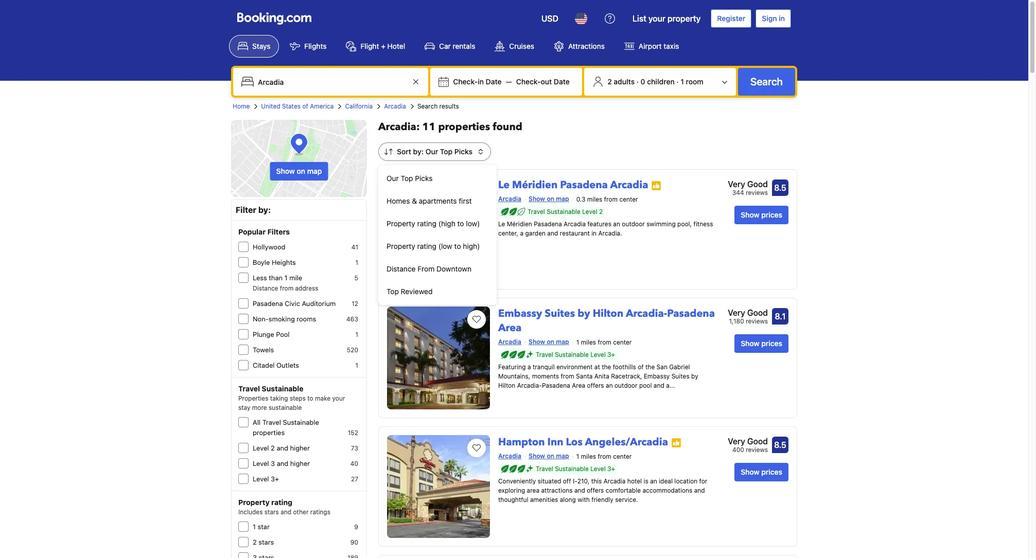 Task type: vqa. For each thing, say whether or not it's contained in the screenshot.


Task type: locate. For each thing, give the bounding box(es) containing it.
date left '—'
[[486, 77, 502, 86]]

scored 8.5 element for hampton inn los angeles/arcadia
[[773, 437, 789, 454]]

show prices button
[[735, 206, 789, 225], [735, 335, 789, 353], [735, 464, 789, 482]]

by:
[[413, 147, 424, 156], [259, 206, 271, 215]]

pasadena inside featuring a tranquil environment at the foothills of the san gabriel mountains, moments from santa anita racetrack, embassy suites by hilton arcadia-pasadena area offers an outdoor pool and a...
[[542, 382, 571, 390]]

area up featuring
[[499, 321, 522, 335]]

2 le from the top
[[499, 220, 505, 228]]

miles up at
[[581, 339, 597, 347]]

citadel outlets
[[253, 362, 299, 370]]

1 horizontal spatial suites
[[672, 373, 690, 381]]

search results
[[418, 102, 459, 110]]

scored 8.5 element right the very good 344 reviews
[[773, 180, 789, 196]]

very good element
[[728, 178, 768, 191], [728, 307, 768, 319], [728, 436, 768, 448]]

picks inside button
[[415, 174, 433, 183]]

distance up the top reviewed
[[387, 265, 416, 273]]

pasadena up "0.3"
[[560, 178, 608, 192]]

2 the from the left
[[646, 364, 655, 371]]

travel sustainable level 3+ up environment
[[536, 351, 616, 359]]

rating for includes
[[272, 499, 293, 507]]

property up the includes
[[238, 499, 270, 507]]

property for property rating (low to high)
[[387, 242, 416, 251]]

reviews right 344
[[746, 189, 768, 197]]

star
[[258, 523, 270, 532]]

0 vertical spatial miles
[[588, 196, 603, 203]]

your right "list"
[[649, 14, 666, 23]]

picks down arcadia: 11 properties found
[[455, 147, 473, 156]]

1 vertical spatial properties
[[253, 429, 285, 437]]

an right is at the bottom right of the page
[[651, 478, 658, 486]]

2 travel sustainable level 3+ from the top
[[536, 466, 616, 473]]

1 vertical spatial by:
[[259, 206, 271, 215]]

our up homes
[[387, 174, 399, 183]]

search inside button
[[751, 76, 783, 88]]

0 vertical spatial 1 miles from center
[[577, 339, 632, 347]]

map for very good 344 reviews
[[556, 195, 569, 203]]

1 show prices button from the top
[[735, 206, 789, 225]]

arcadia- inside featuring a tranquil environment at the foothills of the san gabriel mountains, moments from santa anita racetrack, embassy suites by hilton arcadia-pasadena area offers an outdoor pool and a...
[[517, 382, 542, 390]]

1 horizontal spatial a
[[528, 364, 531, 371]]

travel inside travel sustainable properties taking steps to make your stay more sustainable
[[238, 385, 260, 393]]

1 vertical spatial your
[[332, 395, 345, 403]]

1 vertical spatial arcadia-
[[517, 382, 542, 390]]

0 vertical spatial distance
[[387, 265, 416, 273]]

0 horizontal spatial date
[[486, 77, 502, 86]]

california
[[345, 102, 373, 110]]

1
[[681, 77, 684, 86], [356, 259, 358, 267], [285, 274, 288, 282], [356, 331, 358, 339], [577, 339, 580, 347], [356, 362, 358, 370], [577, 453, 580, 461], [253, 523, 256, 532]]

top up &
[[401, 174, 413, 183]]

1 miles from center down hampton inn los angeles/arcadia
[[577, 453, 632, 461]]

400
[[733, 447, 745, 454]]

hampton
[[499, 436, 545, 450]]

pasadena
[[560, 178, 608, 192], [534, 220, 562, 228], [253, 300, 283, 308], [668, 307, 715, 321], [542, 382, 571, 390]]

very good element for hampton inn los angeles/arcadia
[[728, 436, 768, 448]]

1 vertical spatial le
[[499, 220, 505, 228]]

reviews
[[746, 189, 768, 197], [746, 318, 768, 326], [746, 447, 768, 454]]

rating down level 3+ on the bottom of the page
[[272, 499, 293, 507]]

search for search results
[[418, 102, 438, 110]]

tranquil
[[533, 364, 555, 371]]

1 very good element from the top
[[728, 178, 768, 191]]

0 vertical spatial center
[[620, 196, 639, 203]]

1 vertical spatial reviews
[[746, 318, 768, 326]]

reviews for le méridien pasadena arcadia
[[746, 189, 768, 197]]

sustainable up i-
[[555, 466, 589, 473]]

register link
[[711, 9, 752, 28]]

reviews inside the very good 344 reviews
[[746, 189, 768, 197]]

from down hampton inn los angeles/arcadia
[[598, 453, 612, 461]]

miles down hampton inn los angeles/arcadia
[[581, 453, 597, 461]]

good right 400
[[748, 437, 768, 447]]

from down mile
[[280, 285, 294, 293]]

map for very good 400 reviews
[[556, 453, 569, 460]]

1 vertical spatial hilton
[[499, 382, 516, 390]]

méridien
[[513, 178, 558, 192], [507, 220, 532, 228]]

2 vertical spatial rating
[[272, 499, 293, 507]]

1 vertical spatial scored 8.5 element
[[773, 437, 789, 454]]

arcadia-
[[626, 307, 668, 321], [517, 382, 542, 390]]

america
[[310, 102, 334, 110]]

0 vertical spatial top
[[440, 147, 453, 156]]

pasadena left 1,180
[[668, 307, 715, 321]]

9
[[355, 524, 358, 532]]

0 horizontal spatial in
[[478, 77, 484, 86]]

date right "out"
[[554, 77, 570, 86]]

travel sustainable level 3+ up i-
[[536, 466, 616, 473]]

santa
[[576, 373, 593, 381]]

2 offers from the top
[[587, 487, 604, 495]]

search for search
[[751, 76, 783, 88]]

2 vertical spatial in
[[592, 230, 597, 237]]

arcadia up featuring
[[499, 338, 522, 346]]

1 very from the top
[[728, 180, 746, 189]]

prices down very good 400 reviews
[[762, 468, 783, 477]]

2 vertical spatial an
[[651, 478, 658, 486]]

0 vertical spatial property
[[387, 219, 416, 228]]

pasadena down moments
[[542, 382, 571, 390]]

2 very from the top
[[728, 309, 746, 318]]

sustainable inside travel sustainable properties taking steps to make your stay more sustainable
[[262, 385, 304, 393]]

center for arcadia
[[620, 196, 639, 203]]

main content
[[379, 120, 801, 559]]

travel
[[528, 208, 545, 216], [536, 351, 554, 359], [238, 385, 260, 393], [263, 419, 281, 427], [536, 466, 554, 473]]

· right "children"
[[677, 77, 679, 86]]

1 vertical spatial rating
[[417, 242, 437, 251]]

2 good from the top
[[748, 309, 768, 318]]

property rating (high to low)
[[387, 219, 480, 228]]

good for hampton inn los angeles/arcadia
[[748, 437, 768, 447]]

offers
[[587, 382, 604, 390], [587, 487, 604, 495]]

· left 0
[[637, 77, 639, 86]]

distance inside 'distance from downtown' button
[[387, 265, 416, 273]]

2 vertical spatial to
[[308, 395, 313, 403]]

73
[[351, 445, 358, 453]]

8.5 right the very good 344 reviews
[[775, 183, 787, 193]]

1 miles from center down embassy suites by hilton arcadia-pasadena area
[[577, 339, 632, 347]]

2 vertical spatial very good element
[[728, 436, 768, 448]]

from for very good 1,180 reviews
[[598, 339, 612, 347]]

outdoor inside le méridien pasadena arcadia features an outdoor swimming pool, fitness center, a garden and restaurant in arcadia.
[[622, 220, 645, 228]]

+
[[381, 42, 386, 50]]

show prices button for arcadia
[[735, 206, 789, 225]]

offers inside conveniently situated off i-210, this arcadia hotel is an ideal location for exploring area attractions and offers comfortable accommodations and thoughtful amenities along with friendly service.
[[587, 487, 604, 495]]

show on map for very good 344 reviews
[[529, 195, 569, 203]]

offers down the anita
[[587, 382, 604, 390]]

1 vertical spatial 1 miles from center
[[577, 453, 632, 461]]

1 left mile
[[285, 274, 288, 282]]

center up le méridien pasadena arcadia features an outdoor swimming pool, fitness center, a garden and restaurant in arcadia.
[[620, 196, 639, 203]]

this property is part of our preferred partner program. it's committed to providing excellent service and good value. it'll pay us a higher commission if you make a booking. image
[[652, 181, 662, 191], [652, 181, 662, 191], [672, 438, 682, 448]]

1 vertical spatial by
[[692, 373, 699, 381]]

in down the 'features'
[[592, 230, 597, 237]]

accommodations
[[643, 487, 693, 495]]

stay
[[238, 404, 251, 412]]

a inside le méridien pasadena arcadia features an outdoor swimming pool, fitness center, a garden and restaurant in arcadia.
[[520, 230, 524, 237]]

flight + hotel
[[361, 42, 405, 50]]

suites inside featuring a tranquil environment at the foothills of the san gabriel mountains, moments from santa anita racetrack, embassy suites by hilton arcadia-pasadena area offers an outdoor pool and a...
[[672, 373, 690, 381]]

pasadena up 'non-'
[[253, 300, 283, 308]]

3 very from the top
[[728, 437, 746, 447]]

le méridien pasadena arcadia image
[[387, 178, 490, 281]]

this
[[592, 478, 602, 486]]

very inside very good 400 reviews
[[728, 437, 746, 447]]

flight + hotel link
[[338, 35, 414, 58]]

3 good from the top
[[748, 437, 768, 447]]

home
[[233, 102, 250, 110]]

3 show prices from the top
[[741, 468, 783, 477]]

embassy suites by hilton arcadia-pasadena area link
[[499, 303, 715, 335]]

0 vertical spatial by
[[578, 307, 591, 321]]

homes & apartments first
[[387, 197, 472, 206]]

by: inside main content
[[413, 147, 424, 156]]

level up 'level 3 and higher'
[[253, 444, 269, 453]]

1 horizontal spatial embassy
[[644, 373, 670, 381]]

0 horizontal spatial search
[[418, 102, 438, 110]]

2 vertical spatial prices
[[762, 468, 783, 477]]

good inside very good 400 reviews
[[748, 437, 768, 447]]

travel sustainable level 3+ for 8.5
[[536, 466, 616, 473]]

by inside featuring a tranquil environment at the foothills of the san gabriel mountains, moments from santa anita racetrack, embassy suites by hilton arcadia-pasadena area offers an outdoor pool and a...
[[692, 373, 699, 381]]

from for very good 400 reviews
[[598, 453, 612, 461]]

check-
[[453, 77, 478, 86], [516, 77, 541, 86]]

méridien inside le méridien pasadena arcadia features an outdoor swimming pool, fitness center, a garden and restaurant in arcadia.
[[507, 220, 532, 228]]

the left san
[[646, 364, 655, 371]]

show on map for very good 400 reviews
[[529, 453, 569, 460]]

prices for arcadia
[[762, 211, 783, 219]]

united states of america
[[261, 102, 334, 110]]

1 vertical spatial higher
[[290, 460, 310, 468]]

center for angeles/arcadia
[[613, 453, 632, 461]]

0 vertical spatial offers
[[587, 382, 604, 390]]

and right garden
[[548, 230, 558, 237]]

property
[[387, 219, 416, 228], [387, 242, 416, 251], [238, 499, 270, 507]]

rating left (low
[[417, 242, 437, 251]]

1 horizontal spatial in
[[592, 230, 597, 237]]

car rentals link
[[416, 35, 484, 58]]

rating inside property rating includes stars and other ratings
[[272, 499, 293, 507]]

level
[[583, 208, 598, 216], [591, 351, 606, 359], [253, 444, 269, 453], [253, 460, 269, 468], [591, 466, 606, 473], [253, 475, 269, 484]]

sustainable inside all travel sustainable properties
[[283, 419, 319, 427]]

pasadena up garden
[[534, 220, 562, 228]]

a right center,
[[520, 230, 524, 237]]

an down the anita
[[606, 382, 613, 390]]

distance down 'less'
[[253, 285, 278, 293]]

1 vertical spatial show prices
[[741, 339, 783, 348]]

2 horizontal spatial an
[[651, 478, 658, 486]]

1 horizontal spatial arcadia-
[[626, 307, 668, 321]]

2 reviews from the top
[[746, 318, 768, 326]]

service.
[[616, 496, 638, 504]]

0 vertical spatial 8.5
[[775, 183, 787, 193]]

restaurant
[[560, 230, 590, 237]]

1 vertical spatial area
[[572, 382, 586, 390]]

2 vertical spatial miles
[[581, 453, 597, 461]]

from down embassy suites by hilton arcadia-pasadena area
[[598, 339, 612, 347]]

good for le méridien pasadena arcadia
[[748, 180, 768, 189]]

2 higher from the top
[[290, 460, 310, 468]]

center up "foothills"
[[613, 339, 632, 347]]

prices down the very good 344 reviews
[[762, 211, 783, 219]]

1 higher from the top
[[290, 444, 310, 453]]

the
[[602, 364, 612, 371], [646, 364, 655, 371]]

2 vertical spatial center
[[613, 453, 632, 461]]

0 horizontal spatial our
[[387, 174, 399, 183]]

arcadia inside conveniently situated off i-210, this arcadia hotel is an ideal location for exploring area attractions and offers comfortable accommodations and thoughtful amenities along with friendly service.
[[604, 478, 626, 486]]

and left 'a...'
[[654, 382, 665, 390]]

i-
[[573, 478, 578, 486]]

0 horizontal spatial picks
[[415, 174, 433, 183]]

good inside the very good 344 reviews
[[748, 180, 768, 189]]

0 horizontal spatial check-
[[453, 77, 478, 86]]

embassy inside embassy suites by hilton arcadia-pasadena area
[[499, 307, 543, 321]]

1 good from the top
[[748, 180, 768, 189]]

offers down this
[[587, 487, 604, 495]]

miles right "0.3"
[[588, 196, 603, 203]]

0 horizontal spatial a
[[520, 230, 524, 237]]

property inside property rating includes stars and other ratings
[[238, 499, 270, 507]]

sustainable down sustainable
[[283, 419, 319, 427]]

travel right all
[[263, 419, 281, 427]]

show prices for le méridien pasadena arcadia
[[741, 211, 783, 219]]

1 1 miles from center from the top
[[577, 339, 632, 347]]

distance from downtown
[[387, 265, 472, 273]]

0 horizontal spatial arcadia-
[[517, 382, 542, 390]]

states
[[282, 102, 301, 110]]

center down 'angeles/arcadia' on the right bottom of the page
[[613, 453, 632, 461]]

0.3
[[577, 196, 586, 203]]

0 vertical spatial search
[[751, 76, 783, 88]]

1 miles from center for 8.5
[[577, 453, 632, 461]]

1 vertical spatial of
[[638, 364, 644, 371]]

0 horizontal spatial by
[[578, 307, 591, 321]]

2 prices from the top
[[762, 339, 783, 348]]

children
[[648, 77, 675, 86]]

reviews right 1,180
[[746, 318, 768, 326]]

3+ up "foothills"
[[608, 351, 616, 359]]

1 vertical spatial offers
[[587, 487, 604, 495]]

3 prices from the top
[[762, 468, 783, 477]]

level 3+
[[253, 475, 279, 484]]

2 inside button
[[608, 77, 612, 86]]

0 horizontal spatial the
[[602, 364, 612, 371]]

0 vertical spatial hilton
[[593, 307, 624, 321]]

and left other
[[281, 509, 292, 517]]

an inside conveniently situated off i-210, this arcadia hotel is an ideal location for exploring area attractions and offers comfortable accommodations and thoughtful amenities along with friendly service.
[[651, 478, 658, 486]]

0 vertical spatial your
[[649, 14, 666, 23]]

3+ down 3
[[271, 475, 279, 484]]

3 reviews from the top
[[746, 447, 768, 454]]

los
[[566, 436, 583, 450]]

top inside button
[[401, 174, 413, 183]]

0 vertical spatial reviews
[[746, 189, 768, 197]]

1 offers from the top
[[587, 382, 604, 390]]

map inside the show on map button
[[307, 167, 322, 176]]

1 horizontal spatial by:
[[413, 147, 424, 156]]

stars down star
[[259, 539, 274, 547]]

offers inside featuring a tranquil environment at the foothills of the san gabriel mountains, moments from santa anita racetrack, embassy suites by hilton arcadia-pasadena area offers an outdoor pool and a...
[[587, 382, 604, 390]]

and inside featuring a tranquil environment at the foothills of the san gabriel mountains, moments from santa anita racetrack, embassy suites by hilton arcadia-pasadena area offers an outdoor pool and a...
[[654, 382, 665, 390]]

1 8.5 from the top
[[775, 183, 787, 193]]

1 vertical spatial travel sustainable level 3+
[[536, 466, 616, 473]]

reviews inside very good 400 reviews
[[746, 447, 768, 454]]

hilton inside embassy suites by hilton arcadia-pasadena area
[[593, 307, 624, 321]]

1 horizontal spatial distance
[[387, 265, 416, 273]]

0 horizontal spatial of
[[303, 102, 308, 110]]

travel up garden
[[528, 208, 545, 216]]

0 horizontal spatial ·
[[637, 77, 639, 86]]

2 up the 'features'
[[600, 208, 603, 216]]

2 vertical spatial top
[[387, 287, 399, 296]]

property inside property rating (low to high) button
[[387, 242, 416, 251]]

our inside button
[[387, 174, 399, 183]]

outdoor up the arcadia.
[[622, 220, 645, 228]]

filters
[[268, 228, 290, 236]]

thoughtful
[[499, 496, 529, 504]]

1 vertical spatial good
[[748, 309, 768, 318]]

flights
[[305, 42, 327, 50]]

1 scored 8.5 element from the top
[[773, 180, 789, 196]]

1 le from the top
[[499, 178, 510, 192]]

miles for los
[[581, 453, 597, 461]]

boyle heights
[[253, 259, 296, 267]]

2 scored 8.5 element from the top
[[773, 437, 789, 454]]

0 vertical spatial arcadia-
[[626, 307, 668, 321]]

2 show prices from the top
[[741, 339, 783, 348]]

1 down the los
[[577, 453, 580, 461]]

picks
[[455, 147, 473, 156], [415, 174, 433, 183]]

0 horizontal spatial distance
[[253, 285, 278, 293]]

property for property rating (high to low)
[[387, 219, 416, 228]]

1 vertical spatial very
[[728, 309, 746, 318]]

prices down 8.1
[[762, 339, 783, 348]]

arcadia up comfortable
[[604, 478, 626, 486]]

2 left adults
[[608, 77, 612, 86]]

stars up star
[[265, 509, 279, 517]]

hilton inside featuring a tranquil environment at the foothills of the san gabriel mountains, moments from santa anita racetrack, embassy suites by hilton arcadia-pasadena area offers an outdoor pool and a...
[[499, 382, 516, 390]]

in inside le méridien pasadena arcadia features an outdoor swimming pool, fitness center, a garden and restaurant in arcadia.
[[592, 230, 597, 237]]

higher up 'level 3 and higher'
[[290, 444, 310, 453]]

this property is part of our preferred partner program. it's committed to providing excellent service and good value. it'll pay us a higher commission if you make a booking. image
[[672, 438, 682, 448]]

scored 8.5 element
[[773, 180, 789, 196], [773, 437, 789, 454]]

1 horizontal spatial our
[[426, 147, 438, 156]]

1 horizontal spatial area
[[572, 382, 586, 390]]

2 vertical spatial property
[[238, 499, 270, 507]]

car rentals
[[439, 42, 476, 50]]

attractions link
[[545, 35, 614, 58]]

taking
[[270, 395, 288, 403]]

good right 344
[[748, 180, 768, 189]]

an up the arcadia.
[[614, 220, 621, 228]]

foothills
[[613, 364, 636, 371]]

0 vertical spatial travel sustainable level 3+
[[536, 351, 616, 359]]

this property is part of our preferred partner program. it's committed to providing excellent service and good value. it'll pay us a higher commission if you make a booking. image for le méridien pasadena arcadia
[[652, 181, 662, 191]]

higher for level 2 and higher
[[290, 444, 310, 453]]

show on map
[[276, 167, 322, 176], [529, 195, 569, 203], [529, 338, 569, 346], [529, 453, 569, 460]]

1 vertical spatial embassy
[[644, 373, 670, 381]]

center,
[[499, 230, 519, 237]]

0 vertical spatial rating
[[417, 219, 437, 228]]

car
[[439, 42, 451, 50]]

3 show prices button from the top
[[735, 464, 789, 482]]

0 vertical spatial show prices
[[741, 211, 783, 219]]

1 reviews from the top
[[746, 189, 768, 197]]

scored 8.5 element right very good 400 reviews
[[773, 437, 789, 454]]

3+ up conveniently situated off i-210, this arcadia hotel is an ideal location for exploring area attractions and offers comfortable accommodations and thoughtful amenities along with friendly service.
[[608, 466, 616, 473]]

filter
[[236, 206, 257, 215]]

travel up 'situated'
[[536, 466, 554, 473]]

0 vertical spatial méridien
[[513, 178, 558, 192]]

includes
[[238, 509, 263, 517]]

our inside main content
[[426, 147, 438, 156]]

1 vertical spatial a
[[528, 364, 531, 371]]

check- right '—'
[[516, 77, 541, 86]]

0 vertical spatial our
[[426, 147, 438, 156]]

center
[[620, 196, 639, 203], [613, 339, 632, 347], [613, 453, 632, 461]]

sign
[[762, 14, 777, 23]]

0 vertical spatial suites
[[545, 307, 575, 321]]

0 vertical spatial show prices button
[[735, 206, 789, 225]]

show on map button
[[270, 162, 328, 181]]

by inside embassy suites by hilton arcadia-pasadena area
[[578, 307, 591, 321]]

0 vertical spatial by:
[[413, 147, 424, 156]]

sort by: our top picks
[[397, 147, 473, 156]]

to
[[458, 219, 464, 228], [455, 242, 461, 251], [308, 395, 313, 403]]

1 horizontal spatial check-
[[516, 77, 541, 86]]

0 vertical spatial to
[[458, 219, 464, 228]]

1 vertical spatial an
[[606, 382, 613, 390]]

2 8.5 from the top
[[775, 441, 787, 450]]

list your property link
[[627, 6, 707, 31]]

garden
[[526, 230, 546, 237]]

search results updated. arcadia: 11 properties found. element
[[379, 120, 798, 134]]

arcadia up restaurant
[[564, 220, 586, 228]]

2 1 miles from center from the top
[[577, 453, 632, 461]]

rating left (high
[[417, 219, 437, 228]]

stars
[[265, 509, 279, 517], [259, 539, 274, 547]]

1 horizontal spatial of
[[638, 364, 644, 371]]

embassy inside featuring a tranquil environment at the foothills of the san gabriel mountains, moments from santa anita racetrack, embassy suites by hilton arcadia-pasadena area offers an outdoor pool and a...
[[644, 373, 670, 381]]

2 vertical spatial 3+
[[271, 475, 279, 484]]

a left tranquil
[[528, 364, 531, 371]]

very inside the very good 344 reviews
[[728, 180, 746, 189]]

0 horizontal spatial by:
[[259, 206, 271, 215]]

1 show prices from the top
[[741, 211, 783, 219]]

swimming
[[647, 220, 676, 228]]

check- up results
[[453, 77, 478, 86]]

1 horizontal spatial the
[[646, 364, 655, 371]]

travel sustainable level 3+
[[536, 351, 616, 359], [536, 466, 616, 473]]

0 vertical spatial an
[[614, 220, 621, 228]]

0 vertical spatial properties
[[439, 120, 490, 134]]

1 horizontal spatial ·
[[677, 77, 679, 86]]

to right (low
[[455, 242, 461, 251]]

on for very good 1,180 reviews
[[547, 338, 555, 346]]

to left make
[[308, 395, 313, 403]]

1 horizontal spatial date
[[554, 77, 570, 86]]

0 vertical spatial good
[[748, 180, 768, 189]]

1 vertical spatial miles
[[581, 339, 597, 347]]

level down "0.3"
[[583, 208, 598, 216]]

show prices button down very good 400 reviews
[[735, 464, 789, 482]]

2 vertical spatial reviews
[[746, 447, 768, 454]]

filter by:
[[236, 206, 271, 215]]

3 very good element from the top
[[728, 436, 768, 448]]

an inside featuring a tranquil environment at the foothills of the san gabriel mountains, moments from santa anita racetrack, embassy suites by hilton arcadia-pasadena area offers an outdoor pool and a...
[[606, 382, 613, 390]]

Where are you going? field
[[254, 73, 410, 91]]

0 vertical spatial of
[[303, 102, 308, 110]]

main content containing arcadia: 11 properties found
[[379, 120, 801, 559]]

0 horizontal spatial area
[[499, 321, 522, 335]]

top left reviewed
[[387, 287, 399, 296]]

1 vertical spatial suites
[[672, 373, 690, 381]]

0 horizontal spatial an
[[606, 382, 613, 390]]

hampton inn los angeles/arcadia image
[[387, 436, 490, 539]]

2 check- from the left
[[516, 77, 541, 86]]

show prices down very good 1,180 reviews
[[741, 339, 783, 348]]

le inside le méridien pasadena arcadia features an outdoor swimming pool, fitness center, a garden and restaurant in arcadia.
[[499, 220, 505, 228]]

towels
[[253, 346, 274, 354]]

top down arcadia: 11 properties found
[[440, 147, 453, 156]]

0 horizontal spatial hilton
[[499, 382, 516, 390]]

8.1
[[775, 312, 786, 321]]

of inside featuring a tranquil environment at the foothills of the san gabriel mountains, moments from santa anita racetrack, embassy suites by hilton arcadia-pasadena area offers an outdoor pool and a...
[[638, 364, 644, 371]]

1 prices from the top
[[762, 211, 783, 219]]

rooms
[[297, 315, 316, 323]]

low)
[[466, 219, 480, 228]]

property inside property rating (high to low) button
[[387, 219, 416, 228]]

from up the 'features'
[[605, 196, 618, 203]]

le
[[499, 178, 510, 192], [499, 220, 505, 228]]

show inside button
[[276, 167, 295, 176]]

our down 11
[[426, 147, 438, 156]]

results
[[440, 102, 459, 110]]

0 vertical spatial 3+
[[608, 351, 616, 359]]

reviews for hampton inn los angeles/arcadia
[[746, 447, 768, 454]]

and right 3
[[277, 460, 289, 468]]

0
[[641, 77, 646, 86]]

show prices down the very good 344 reviews
[[741, 211, 783, 219]]

properties down all
[[253, 429, 285, 437]]

1 left room
[[681, 77, 684, 86]]

2 very good element from the top
[[728, 307, 768, 319]]

airport taxis link
[[616, 35, 688, 58]]

level up this
[[591, 466, 606, 473]]

0 vertical spatial a
[[520, 230, 524, 237]]

united states of america link
[[261, 102, 334, 111]]

0 vertical spatial embassy
[[499, 307, 543, 321]]

steps
[[290, 395, 306, 403]]

is
[[644, 478, 649, 486]]

property down homes
[[387, 219, 416, 228]]

344
[[733, 189, 745, 197]]

area
[[527, 487, 540, 495]]

méridien for le méridien pasadena arcadia
[[513, 178, 558, 192]]

a
[[520, 230, 524, 237], [528, 364, 531, 371]]

1 travel sustainable level 3+ from the top
[[536, 351, 616, 359]]



Task type: describe. For each thing, give the bounding box(es) containing it.
pasadena inside embassy suites by hilton arcadia-pasadena area
[[668, 307, 715, 321]]

downtown
[[437, 265, 472, 273]]

your inside travel sustainable properties taking steps to make your stay more sustainable
[[332, 395, 345, 403]]

features
[[588, 220, 612, 228]]

property
[[668, 14, 701, 23]]

3
[[271, 460, 275, 468]]

moments
[[532, 373, 559, 381]]

2 stars
[[253, 539, 274, 547]]

mountains,
[[499, 373, 531, 381]]

a inside featuring a tranquil environment at the foothills of the san gabriel mountains, moments from santa anita racetrack, embassy suites by hilton arcadia-pasadena area offers an outdoor pool and a...
[[528, 364, 531, 371]]

level 2 and higher
[[253, 444, 310, 453]]

show on map inside button
[[276, 167, 322, 176]]

non-smoking rooms
[[253, 315, 316, 323]]

environment
[[557, 364, 593, 371]]

1 up environment
[[577, 339, 580, 347]]

27
[[351, 476, 358, 484]]

outlets
[[277, 362, 299, 370]]

sustainable for very good 400 reviews
[[555, 466, 589, 473]]

463
[[347, 316, 358, 323]]

1 star
[[253, 523, 270, 532]]

in for check-
[[478, 77, 484, 86]]

map for very good 1,180 reviews
[[556, 338, 569, 346]]

reviewed
[[401, 287, 433, 296]]

0 vertical spatial picks
[[455, 147, 473, 156]]

hotel
[[388, 42, 405, 50]]

ideal
[[659, 478, 673, 486]]

2 horizontal spatial top
[[440, 147, 453, 156]]

an inside le méridien pasadena arcadia features an outdoor swimming pool, fitness center, a garden and restaurant in arcadia.
[[614, 220, 621, 228]]

sign in link
[[756, 9, 792, 28]]

from inside featuring a tranquil environment at the foothills of the san gabriel mountains, moments from santa anita racetrack, embassy suites by hilton arcadia-pasadena area offers an outdoor pool and a...
[[561, 373, 575, 381]]

search button
[[739, 68, 796, 96]]

and inside le méridien pasadena arcadia features an outdoor swimming pool, fitness center, a garden and restaurant in arcadia.
[[548, 230, 558, 237]]

friendly
[[592, 496, 614, 504]]

arcadia inside le méridien pasadena arcadia features an outdoor swimming pool, fitness center, a garden and restaurant in arcadia.
[[564, 220, 586, 228]]

le for le méridien pasadena arcadia
[[499, 178, 510, 192]]

2 show prices button from the top
[[735, 335, 789, 353]]

sustainable for very good 1,180 reviews
[[555, 351, 589, 359]]

show prices for hampton inn los angeles/arcadia
[[741, 468, 783, 477]]

on for very good 344 reviews
[[547, 195, 555, 203]]

location
[[675, 478, 698, 486]]

apartments
[[419, 197, 457, 206]]

property rating includes stars and other ratings
[[238, 499, 331, 517]]

1 up 520
[[356, 331, 358, 339]]

check-in date — check-out date
[[453, 77, 570, 86]]

travel inside all travel sustainable properties
[[263, 419, 281, 427]]

on inside button
[[297, 167, 305, 176]]

cruises link
[[486, 35, 543, 58]]

level up at
[[591, 351, 606, 359]]

hotel
[[628, 478, 642, 486]]

to for (low
[[455, 242, 461, 251]]

good inside very good 1,180 reviews
[[748, 309, 768, 318]]

travel for very good 400 reviews
[[536, 466, 554, 473]]

top inside button
[[387, 287, 399, 296]]

level 3 and higher
[[253, 460, 310, 468]]

distance from downtown button
[[379, 258, 497, 281]]

very good 1,180 reviews
[[728, 309, 768, 326]]

area inside featuring a tranquil environment at the foothills of the san gabriel mountains, moments from santa anita racetrack, embassy suites by hilton arcadia-pasadena area offers an outdoor pool and a...
[[572, 382, 586, 390]]

distance for distance from downtown
[[387, 265, 416, 273]]

1 check- from the left
[[453, 77, 478, 86]]

2 date from the left
[[554, 77, 570, 86]]

2 up 3
[[271, 444, 275, 453]]

level down 'level 3 and higher'
[[253, 475, 269, 484]]

and down for
[[695, 487, 705, 495]]

level left 3
[[253, 460, 269, 468]]

top reviewed
[[387, 287, 433, 296]]

homes
[[387, 197, 410, 206]]

1 date from the left
[[486, 77, 502, 86]]

than
[[269, 274, 283, 282]]

miles for pasadena
[[588, 196, 603, 203]]

arcadia up 0.3 miles from center
[[611, 178, 649, 192]]

embassy suites by hilton arcadia-pasadena area image
[[387, 307, 490, 410]]

stays link
[[229, 35, 279, 58]]

1 up 5
[[356, 259, 358, 267]]

scored 8.5 element for le méridien pasadena arcadia
[[773, 180, 789, 196]]

ratings
[[310, 509, 331, 517]]

at
[[595, 364, 600, 371]]

arcadia up center,
[[499, 195, 522, 203]]

travel for very good 344 reviews
[[528, 208, 545, 216]]

12
[[352, 300, 358, 308]]

amenities
[[530, 496, 558, 504]]

1 the from the left
[[602, 364, 612, 371]]

1 left star
[[253, 523, 256, 532]]

arcadia up arcadia:
[[384, 102, 406, 110]]

this property is part of our preferred partner program. it's committed to providing excellent service and good value. it'll pay us a higher commission if you make a booking. image for hampton inn los angeles/arcadia
[[672, 438, 682, 448]]

1 down 520
[[356, 362, 358, 370]]

property rating (low to high) button
[[379, 235, 497, 258]]

1 horizontal spatial your
[[649, 14, 666, 23]]

our top picks button
[[379, 167, 497, 190]]

our top picks
[[387, 174, 433, 183]]

homes & apartments first button
[[379, 190, 497, 213]]

stays
[[252, 42, 271, 50]]

california link
[[345, 102, 373, 111]]

1 miles from center for 8.1
[[577, 339, 632, 347]]

outdoor inside featuring a tranquil environment at the foothills of the san gabriel mountains, moments from santa anita racetrack, embassy suites by hilton arcadia-pasadena area offers an outdoor pool and a...
[[615, 382, 638, 390]]

arcadia- inside embassy suites by hilton arcadia-pasadena area
[[626, 307, 668, 321]]

and inside property rating includes stars and other ratings
[[281, 509, 292, 517]]

reviews inside very good 1,180 reviews
[[746, 318, 768, 326]]

more
[[252, 404, 267, 412]]

le for le méridien pasadena arcadia features an outdoor swimming pool, fitness center, a garden and restaurant in arcadia.
[[499, 220, 505, 228]]

featuring a tranquil environment at the foothills of the san gabriel mountains, moments from santa anita racetrack, embassy suites by hilton arcadia-pasadena area offers an outdoor pool and a...
[[499, 364, 699, 390]]

distance from address
[[253, 285, 319, 293]]

1 horizontal spatial properties
[[439, 120, 490, 134]]

8.5 for le méridien pasadena arcadia
[[775, 183, 787, 193]]

rating for (low
[[417, 242, 437, 251]]

inn
[[548, 436, 564, 450]]

3+ for 8.5
[[608, 466, 616, 473]]

home link
[[233, 102, 250, 111]]

very inside very good 1,180 reviews
[[728, 309, 746, 318]]

1 vertical spatial stars
[[259, 539, 274, 547]]

check-out date button
[[512, 73, 574, 91]]

from for very good 344 reviews
[[605, 196, 618, 203]]

all
[[253, 419, 261, 427]]

3+ for 8.1
[[608, 351, 616, 359]]

stars inside property rating includes stars and other ratings
[[265, 509, 279, 517]]

to inside travel sustainable properties taking steps to make your stay more sustainable
[[308, 395, 313, 403]]

1 · from the left
[[637, 77, 639, 86]]

2 down 1 star
[[253, 539, 257, 547]]

arcadia down hampton
[[499, 453, 522, 460]]

properties inside all travel sustainable properties
[[253, 429, 285, 437]]

civic
[[285, 300, 300, 308]]

featuring
[[499, 364, 526, 371]]

1 vertical spatial center
[[613, 339, 632, 347]]

plunge pool
[[253, 331, 290, 339]]

2 · from the left
[[677, 77, 679, 86]]

suites inside embassy suites by hilton arcadia-pasadena area
[[545, 307, 575, 321]]

very for hampton inn los angeles/arcadia
[[728, 437, 746, 447]]

very good element for le méridien pasadena arcadia
[[728, 178, 768, 191]]

sustainable for very good 344 reviews
[[547, 208, 581, 216]]

comfortable
[[606, 487, 641, 495]]

high)
[[463, 242, 480, 251]]

méridien for le méridien pasadena arcadia features an outdoor swimming pool, fitness center, a garden and restaurant in arcadia.
[[507, 220, 532, 228]]

41
[[352, 244, 358, 251]]

by: for filter
[[259, 206, 271, 215]]

along
[[560, 496, 576, 504]]

very for le méridien pasadena arcadia
[[728, 180, 746, 189]]

situated
[[538, 478, 562, 486]]

popular filters
[[238, 228, 290, 236]]

and down 210,
[[575, 487, 586, 495]]

to for (high
[[458, 219, 464, 228]]

hampton inn los angeles/arcadia
[[499, 436, 669, 450]]

very good 400 reviews
[[728, 437, 768, 454]]

prices for angeles/arcadia
[[762, 468, 783, 477]]

scored 8.1 element
[[773, 309, 789, 325]]

travel sustainable level 3+ for 8.1
[[536, 351, 616, 359]]

sort
[[397, 147, 412, 156]]

1 inside button
[[681, 77, 684, 86]]

usd button
[[536, 6, 565, 31]]

attractions
[[569, 42, 605, 50]]

smoking
[[269, 315, 295, 323]]

pool
[[276, 331, 290, 339]]

area inside embassy suites by hilton arcadia-pasadena area
[[499, 321, 522, 335]]

and up 'level 3 and higher'
[[277, 444, 288, 453]]

on for very good 400 reviews
[[547, 453, 555, 460]]

airport taxis
[[639, 42, 680, 50]]

(low
[[439, 242, 453, 251]]

less
[[253, 274, 267, 282]]

rating for (high
[[417, 219, 437, 228]]

pasadena inside le méridien pasadena arcadia features an outdoor swimming pool, fitness center, a garden and restaurant in arcadia.
[[534, 220, 562, 228]]

airport
[[639, 42, 662, 50]]

travel for very good 1,180 reviews
[[536, 351, 554, 359]]

conveniently
[[499, 478, 536, 486]]

—
[[506, 77, 512, 86]]

show prices button for angeles/arcadia
[[735, 464, 789, 482]]

booking.com image
[[237, 12, 312, 25]]

flight
[[361, 42, 379, 50]]

from
[[418, 265, 435, 273]]

520
[[347, 347, 358, 354]]

2 adults · 0 children · 1 room button
[[589, 72, 732, 92]]

list your property
[[633, 14, 701, 23]]

arcadia link
[[384, 102, 406, 111]]

distance for distance from address
[[253, 285, 278, 293]]

exploring
[[499, 487, 525, 495]]

anita
[[595, 373, 610, 381]]

8.5 for hampton inn los angeles/arcadia
[[775, 441, 787, 450]]

show on map for very good 1,180 reviews
[[529, 338, 569, 346]]

by: for sort
[[413, 147, 424, 156]]

higher for level 3 and higher
[[290, 460, 310, 468]]

in for sign
[[779, 14, 785, 23]]



